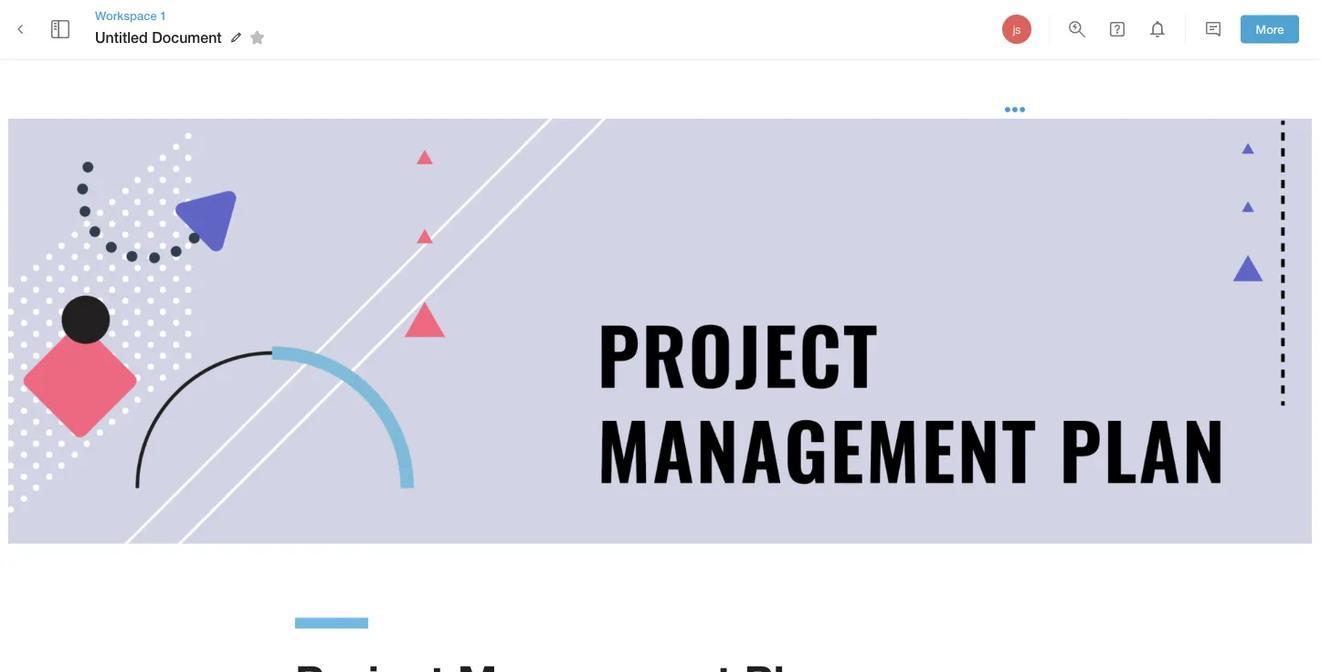 Task type: describe. For each thing, give the bounding box(es) containing it.
more button
[[1241, 15, 1299, 43]]

workspace
[[95, 8, 157, 22]]

workspace 1 link
[[95, 7, 271, 24]]

workspace 1
[[95, 8, 167, 22]]

1
[[160, 8, 167, 22]]

untitled
[[95, 29, 148, 46]]

js
[[1013, 23, 1021, 36]]



Task type: vqa. For each thing, say whether or not it's contained in the screenshot.
folders
no



Task type: locate. For each thing, give the bounding box(es) containing it.
favorite image
[[246, 27, 268, 49]]

document
[[152, 29, 222, 46]]

untitled document
[[95, 29, 222, 46]]

js button
[[1000, 12, 1034, 47]]

more
[[1256, 22, 1284, 36]]



